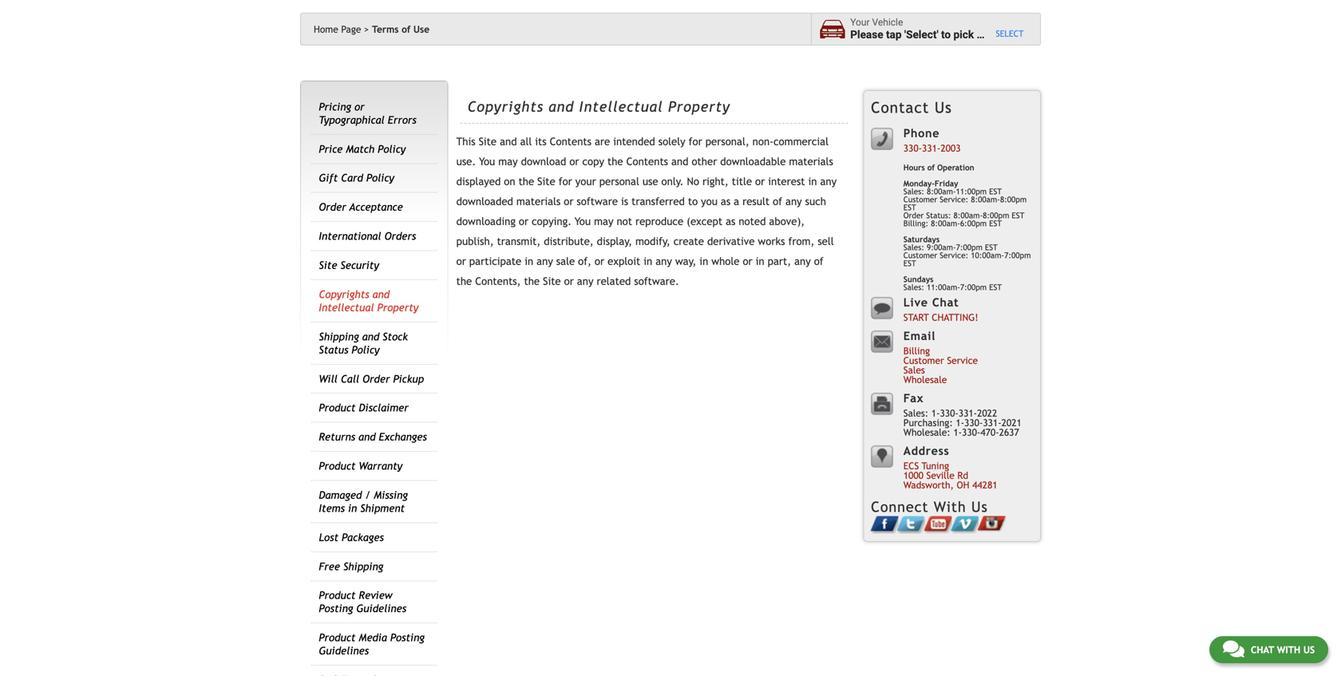 Task type: describe. For each thing, give the bounding box(es) containing it.
3 sales: from the top
[[904, 283, 925, 292]]

0 vertical spatial us
[[935, 99, 953, 116]]

property inside copyrights and intellectual property
[[377, 301, 419, 314]]

and down product disclaimer link on the bottom of page
[[359, 431, 376, 443]]

site security
[[319, 259, 379, 272]]

1- right wholesale:
[[954, 427, 962, 438]]

chat inside live chat start chatting!
[[933, 296, 959, 309]]

gift card policy link
[[319, 172, 394, 184]]

1- left 2022
[[956, 417, 965, 428]]

sales
[[904, 364, 925, 376]]

of down sell
[[814, 255, 824, 268]]

any up such
[[821, 175, 837, 188]]

disclaimer
[[359, 402, 409, 414]]

select link
[[996, 29, 1024, 39]]

modify,
[[636, 235, 671, 248]]

any up above), on the top of page
[[786, 195, 802, 208]]

your
[[851, 17, 870, 28]]

or inside pricing or typographical errors
[[355, 101, 365, 113]]

please
[[851, 28, 884, 41]]

sundays
[[904, 275, 934, 284]]

items
[[319, 502, 345, 515]]

7:00pm down 6:00pm
[[956, 243, 983, 252]]

connect with us
[[871, 499, 988, 515]]

in left part,
[[756, 255, 765, 268]]

security
[[341, 259, 379, 272]]

product review posting guidelines link
[[319, 590, 407, 615]]

this
[[456, 135, 476, 148]]

billing link
[[904, 345, 930, 356]]

international orders
[[319, 230, 416, 242]]

pickup
[[393, 373, 424, 385]]

right,
[[703, 175, 729, 188]]

rd
[[958, 470, 969, 481]]

page
[[341, 24, 361, 35]]

0 vertical spatial for
[[689, 135, 703, 148]]

order acceptance
[[319, 201, 403, 213]]

on
[[504, 175, 516, 188]]

this site and all its contents are intended solely for personal, non-commercial use. you may download or copy the contents and other downloadable materials displayed on the site for your personal use only. no right, title or interest in any downloaded materials or software is transferred to you as a result of any such downloading or copying. you may not reproduce (except as noted above), publish, transmit, distribute, display, modify, create derivative works from, sell or participate in any sale of, or exploit in any way, in whole or in part, any of the contents, the site or any related software.
[[456, 135, 837, 288]]

in right way,
[[700, 255, 709, 268]]

fax
[[904, 392, 924, 405]]

comments image
[[1223, 640, 1245, 659]]

international orders link
[[319, 230, 416, 242]]

2 horizontal spatial 331-
[[983, 417, 1002, 428]]

1 horizontal spatial contents
[[627, 155, 668, 168]]

8:00am- up 6:00pm
[[971, 195, 1001, 204]]

pricing
[[319, 101, 351, 113]]

noted
[[739, 215, 766, 228]]

0 horizontal spatial copyrights and intellectual property
[[319, 288, 419, 314]]

guidelines for media
[[319, 645, 369, 657]]

use
[[414, 24, 430, 35]]

posting for product media posting guidelines
[[390, 632, 425, 644]]

other
[[692, 155, 717, 168]]

distribute,
[[544, 235, 594, 248]]

site down sale
[[543, 275, 561, 288]]

to inside your vehicle please tap 'select' to pick a vehicle
[[942, 28, 951, 41]]

sales: inside the fax sales: 1-330-331-2022 purchasing: 1-330-331-2021 wholesale: 1-330-470-2637
[[904, 408, 929, 419]]

part,
[[768, 255, 791, 268]]

returns and exchanges link
[[319, 431, 427, 443]]

pricing or typographical errors link
[[319, 101, 417, 126]]

site left security
[[319, 259, 337, 272]]

sale
[[556, 255, 575, 268]]

derivative
[[708, 235, 755, 248]]

0 horizontal spatial order
[[319, 201, 346, 213]]

software.
[[634, 275, 679, 288]]

copyrights inside copyrights and intellectual property link
[[319, 288, 369, 301]]

will
[[319, 373, 338, 385]]

2003
[[941, 142, 961, 154]]

2 sales: from the top
[[904, 243, 925, 252]]

7:00pm right '9:00am-'
[[1005, 251, 1031, 260]]

8:00am- down 11:00pm
[[954, 211, 983, 220]]

1 horizontal spatial intellectual
[[579, 98, 663, 115]]

the right on
[[519, 175, 534, 188]]

status:
[[927, 211, 952, 220]]

errors
[[388, 114, 417, 126]]

order inside hours of operation monday-friday sales: 8:00am-11:00pm est customer service: 8:00am-8:00pm est order status: 8:00am-8:00pm est billing: 8:00am-6:00pm est saturdays sales: 9:00am-7:00pm est customer service: 10:00am-7:00pm est sundays sales: 11:00am-7:00pm est
[[904, 211, 924, 220]]

title
[[732, 175, 752, 188]]

displayed
[[456, 175, 501, 188]]

exploit
[[608, 255, 641, 268]]

purchasing:
[[904, 417, 953, 428]]

shipping and stock status policy
[[319, 330, 408, 356]]

chatting!
[[932, 312, 979, 323]]

product media posting guidelines
[[319, 632, 425, 657]]

missing
[[374, 489, 408, 501]]

and left all at the left of page
[[500, 135, 517, 148]]

of inside hours of operation monday-friday sales: 8:00am-11:00pm est customer service: 8:00am-8:00pm est order status: 8:00am-8:00pm est billing: 8:00am-6:00pm est saturdays sales: 9:00am-7:00pm est customer service: 10:00am-7:00pm est sundays sales: 11:00am-7:00pm est
[[928, 163, 935, 172]]

posting for product review posting guidelines
[[319, 603, 353, 615]]

wadsworth,
[[904, 479, 954, 491]]

address
[[904, 444, 950, 458]]

330- down 2022
[[962, 427, 981, 438]]

331- inside phone 330-331-2003
[[922, 142, 941, 154]]

or up copying.
[[564, 195, 574, 208]]

in up such
[[809, 175, 817, 188]]

0 vertical spatial you
[[479, 155, 495, 168]]

11:00pm
[[956, 187, 987, 196]]

2 service: from the top
[[940, 251, 969, 260]]

home page link
[[314, 24, 369, 35]]

product media posting guidelines link
[[319, 632, 425, 657]]

tap
[[886, 28, 902, 41]]

display,
[[597, 235, 632, 248]]

copy
[[583, 155, 605, 168]]

1 horizontal spatial property
[[668, 98, 731, 115]]

8:00am- up status:
[[927, 187, 956, 196]]

software
[[577, 195, 618, 208]]

1 sales: from the top
[[904, 187, 925, 196]]

2022
[[978, 408, 998, 419]]

any left sale
[[537, 255, 553, 268]]

0 vertical spatial contents
[[550, 135, 592, 148]]

330- up wholesale:
[[940, 408, 959, 419]]

home page
[[314, 24, 361, 35]]

or down publish,
[[456, 255, 466, 268]]

1 horizontal spatial order
[[363, 373, 390, 385]]

terms of use
[[372, 24, 430, 35]]

and inside shipping and stock status policy
[[362, 330, 379, 343]]

is
[[621, 195, 629, 208]]

with
[[934, 499, 967, 515]]

its
[[535, 135, 547, 148]]

the left contents,
[[456, 275, 472, 288]]

a inside your vehicle please tap 'select' to pick a vehicle
[[977, 28, 983, 41]]

7:00pm down 10:00am-
[[961, 283, 987, 292]]

monday-
[[904, 179, 935, 188]]

us for connect
[[972, 499, 988, 515]]

to inside this site and all its contents are intended solely for personal, non-commercial use. you may download or copy the contents and other downloadable materials displayed on the site for your personal use only. no right, title or interest in any downloaded materials or software is transferred to you as a result of any such downloading or copying. you may not reproduce (except as noted above), publish, transmit, distribute, display, modify, create derivative works from, sell or participate in any sale of, or exploit in any way, in whole or in part, any of the contents, the site or any related software.
[[688, 195, 698, 208]]

hours
[[904, 163, 925, 172]]

damaged / missing items in shipment link
[[319, 489, 408, 515]]

wholesale link
[[904, 374, 947, 385]]

review
[[359, 590, 393, 602]]

in down transmit,
[[525, 255, 534, 268]]

chat with us link
[[1210, 636, 1329, 664]]

shipping and stock status policy link
[[319, 330, 408, 356]]

acceptance
[[349, 201, 403, 213]]

intellectual inside copyrights and intellectual property
[[319, 301, 374, 314]]

price
[[319, 143, 343, 155]]

product disclaimer link
[[319, 402, 409, 414]]

card
[[341, 172, 363, 184]]

orders
[[385, 230, 416, 242]]

price match policy
[[319, 143, 406, 155]]

0 horizontal spatial may
[[499, 155, 518, 168]]

1 vertical spatial as
[[726, 215, 736, 228]]

wholesale
[[904, 374, 947, 385]]

match
[[346, 143, 375, 155]]

such
[[806, 195, 827, 208]]

wholesale:
[[904, 427, 951, 438]]

policy for price match policy
[[378, 143, 406, 155]]

2 customer from the top
[[904, 251, 938, 260]]



Task type: vqa. For each thing, say whether or not it's contained in the screenshot.
Enthusiastic,
no



Task type: locate. For each thing, give the bounding box(es) containing it.
sales: down hours
[[904, 187, 925, 196]]

posting
[[319, 603, 353, 615], [390, 632, 425, 644]]

sales: down fax
[[904, 408, 929, 419]]

of right result at the right of page
[[773, 195, 783, 208]]

to left you
[[688, 195, 698, 208]]

or right "of,"
[[595, 255, 605, 268]]

product inside product review posting guidelines
[[319, 590, 356, 602]]

materials up copying.
[[517, 195, 561, 208]]

email billing customer service sales wholesale
[[904, 329, 978, 385]]

contact
[[871, 99, 930, 116]]

posting right media
[[390, 632, 425, 644]]

you right use.
[[479, 155, 495, 168]]

2 horizontal spatial us
[[1304, 644, 1315, 656]]

lost
[[319, 531, 339, 544]]

470-
[[981, 427, 1000, 438]]

1 vertical spatial you
[[575, 215, 591, 228]]

or down sale
[[564, 275, 574, 288]]

0 vertical spatial chat
[[933, 296, 959, 309]]

you up distribute,
[[575, 215, 591, 228]]

product down free at left bottom
[[319, 590, 356, 602]]

1 horizontal spatial copyrights
[[468, 98, 544, 115]]

guidelines
[[356, 603, 407, 615], [319, 645, 369, 657]]

or up transmit,
[[519, 215, 529, 228]]

policy right card
[[366, 172, 394, 184]]

1 horizontal spatial copyrights and intellectual property
[[468, 98, 731, 115]]

property up stock
[[377, 301, 419, 314]]

8:00pm down 11:00pm
[[983, 211, 1010, 220]]

the up personal
[[608, 155, 623, 168]]

1 vertical spatial copyrights
[[319, 288, 369, 301]]

service:
[[940, 195, 969, 204], [940, 251, 969, 260]]

product for product review posting guidelines
[[319, 590, 356, 602]]

us right 'with'
[[1304, 644, 1315, 656]]

0 horizontal spatial us
[[935, 99, 953, 116]]

order left status:
[[904, 211, 924, 220]]

warranty
[[359, 460, 403, 472]]

billing
[[904, 345, 930, 356]]

materials
[[789, 155, 834, 168], [517, 195, 561, 208]]

0 vertical spatial guidelines
[[356, 603, 407, 615]]

call
[[341, 373, 359, 385]]

pricing or typographical errors
[[319, 101, 417, 126]]

a left result at the right of page
[[734, 195, 740, 208]]

any up software.
[[656, 255, 672, 268]]

hours of operation monday-friday sales: 8:00am-11:00pm est customer service: 8:00am-8:00pm est order status: 8:00am-8:00pm est billing: 8:00am-6:00pm est saturdays sales: 9:00am-7:00pm est customer service: 10:00am-7:00pm est sundays sales: 11:00am-7:00pm est
[[904, 163, 1031, 292]]

policy up will call order pickup link
[[352, 344, 380, 356]]

0 vertical spatial service:
[[940, 195, 969, 204]]

or left copy
[[570, 155, 579, 168]]

1 horizontal spatial 331-
[[959, 408, 978, 419]]

any down "of,"
[[577, 275, 594, 288]]

1 vertical spatial 8:00pm
[[983, 211, 1010, 220]]

4 sales: from the top
[[904, 408, 929, 419]]

0 horizontal spatial materials
[[517, 195, 561, 208]]

8:00pm right 11:00pm
[[1001, 195, 1027, 204]]

policy down errors
[[378, 143, 406, 155]]

1 horizontal spatial materials
[[789, 155, 834, 168]]

of right hours
[[928, 163, 935, 172]]

330- left 2637
[[965, 417, 983, 428]]

as up derivative
[[726, 215, 736, 228]]

the right contents,
[[524, 275, 540, 288]]

site down download
[[538, 175, 556, 188]]

1 horizontal spatial for
[[689, 135, 703, 148]]

returns
[[319, 431, 355, 443]]

3 product from the top
[[319, 590, 356, 602]]

shipping down packages
[[343, 560, 384, 573]]

9:00am-
[[927, 243, 956, 252]]

2 product from the top
[[319, 460, 356, 472]]

phone 330-331-2003
[[904, 127, 961, 154]]

1 vertical spatial us
[[972, 499, 988, 515]]

1 vertical spatial may
[[594, 215, 614, 228]]

personal,
[[706, 135, 750, 148]]

0 vertical spatial customer
[[904, 195, 938, 204]]

in down modify,
[[644, 255, 653, 268]]

and
[[549, 98, 574, 115], [500, 135, 517, 148], [672, 155, 689, 168], [373, 288, 390, 301], [362, 330, 379, 343], [359, 431, 376, 443]]

order down gift
[[319, 201, 346, 213]]

1 vertical spatial to
[[688, 195, 698, 208]]

and up download
[[549, 98, 574, 115]]

live chat start chatting!
[[904, 296, 979, 323]]

0 horizontal spatial chat
[[933, 296, 959, 309]]

1 service: from the top
[[940, 195, 969, 204]]

site right this
[[479, 135, 497, 148]]

solely
[[659, 135, 686, 148]]

to left pick
[[942, 28, 951, 41]]

free
[[319, 560, 340, 573]]

service: left 10:00am-
[[940, 251, 969, 260]]

product up returns
[[319, 402, 356, 414]]

0 vertical spatial may
[[499, 155, 518, 168]]

copyrights and intellectual property link
[[319, 288, 419, 314]]

product for product media posting guidelines
[[319, 632, 356, 644]]

or right title
[[755, 175, 765, 188]]

for up other
[[689, 135, 703, 148]]

1 vertical spatial customer
[[904, 251, 938, 260]]

of,
[[578, 255, 592, 268]]

chat with us
[[1251, 644, 1315, 656]]

0 vertical spatial copyrights
[[468, 98, 544, 115]]

2 vertical spatial policy
[[352, 344, 380, 356]]

guidelines down media
[[319, 645, 369, 657]]

with
[[1277, 644, 1301, 656]]

shipping
[[319, 330, 359, 343], [343, 560, 384, 573]]

1 horizontal spatial posting
[[390, 632, 425, 644]]

0 horizontal spatial intellectual
[[319, 301, 374, 314]]

1- up wholesale:
[[932, 408, 940, 419]]

intellectual up "shipping and stock status policy" link
[[319, 301, 374, 314]]

service: down friday
[[940, 195, 969, 204]]

0 horizontal spatial to
[[688, 195, 698, 208]]

1 vertical spatial posting
[[390, 632, 425, 644]]

0 horizontal spatial for
[[559, 175, 572, 188]]

sell
[[818, 235, 834, 248]]

1 vertical spatial for
[[559, 175, 572, 188]]

or up the typographical
[[355, 101, 365, 113]]

8:00pm
[[1001, 195, 1027, 204], [983, 211, 1010, 220]]

guidelines for review
[[356, 603, 407, 615]]

damaged / missing items in shipment
[[319, 489, 408, 515]]

product left media
[[319, 632, 356, 644]]

packages
[[342, 531, 384, 544]]

whole
[[712, 255, 740, 268]]

for left your at the top left of the page
[[559, 175, 572, 188]]

0 vertical spatial 8:00pm
[[1001, 195, 1027, 204]]

copyrights and intellectual property up are
[[468, 98, 731, 115]]

as right you
[[721, 195, 731, 208]]

use
[[643, 175, 659, 188]]

order right call
[[363, 373, 390, 385]]

the
[[608, 155, 623, 168], [519, 175, 534, 188], [456, 275, 472, 288], [524, 275, 540, 288]]

0 vertical spatial as
[[721, 195, 731, 208]]

you
[[701, 195, 718, 208]]

1 vertical spatial a
[[734, 195, 740, 208]]

a right pick
[[977, 28, 983, 41]]

policy
[[378, 143, 406, 155], [366, 172, 394, 184], [352, 344, 380, 356]]

any down the from, at the top of page
[[795, 255, 811, 268]]

vehicle
[[986, 28, 1020, 41]]

connect
[[871, 499, 929, 515]]

2 horizontal spatial order
[[904, 211, 924, 220]]

above),
[[769, 215, 805, 228]]

chat
[[933, 296, 959, 309], [1251, 644, 1275, 656]]

use.
[[456, 155, 476, 168]]

1 horizontal spatial you
[[575, 215, 591, 228]]

product down returns
[[319, 460, 356, 472]]

0 horizontal spatial posting
[[319, 603, 353, 615]]

customer inside email billing customer service sales wholesale
[[904, 355, 945, 366]]

1 vertical spatial guidelines
[[319, 645, 369, 657]]

1 vertical spatial policy
[[366, 172, 394, 184]]

may left not
[[594, 215, 614, 228]]

returns and exchanges
[[319, 431, 427, 443]]

0 vertical spatial intellectual
[[579, 98, 663, 115]]

materials down commercial
[[789, 155, 834, 168]]

may up on
[[499, 155, 518, 168]]

1 vertical spatial materials
[[517, 195, 561, 208]]

330- inside phone 330-331-2003
[[904, 142, 922, 154]]

intellectual
[[579, 98, 663, 115], [319, 301, 374, 314]]

seville
[[927, 470, 955, 481]]

and up only.
[[672, 155, 689, 168]]

11:00am-
[[927, 283, 961, 292]]

contents right its
[[550, 135, 592, 148]]

policy for gift card policy
[[366, 172, 394, 184]]

in
[[809, 175, 817, 188], [525, 255, 534, 268], [644, 255, 653, 268], [700, 255, 709, 268], [756, 255, 765, 268], [348, 502, 357, 515]]

sales: up live
[[904, 283, 925, 292]]

or
[[355, 101, 365, 113], [570, 155, 579, 168], [755, 175, 765, 188], [564, 195, 574, 208], [519, 215, 529, 228], [456, 255, 466, 268], [595, 255, 605, 268], [743, 255, 753, 268], [564, 275, 574, 288]]

intended
[[613, 135, 655, 148]]

not
[[617, 215, 632, 228]]

0 vertical spatial policy
[[378, 143, 406, 155]]

0 horizontal spatial property
[[377, 301, 419, 314]]

1 vertical spatial copyrights and intellectual property
[[319, 288, 419, 314]]

chat down the 11:00am-
[[933, 296, 959, 309]]

policy inside shipping and stock status policy
[[352, 344, 380, 356]]

1 vertical spatial chat
[[1251, 644, 1275, 656]]

1 horizontal spatial chat
[[1251, 644, 1275, 656]]

0 horizontal spatial a
[[734, 195, 740, 208]]

property
[[668, 98, 731, 115], [377, 301, 419, 314]]

live
[[904, 296, 929, 309]]

downloading
[[456, 215, 516, 228]]

posting down free at left bottom
[[319, 603, 353, 615]]

vehicle
[[872, 17, 903, 28]]

a inside this site and all its contents are intended solely for personal, non-commercial use. you may download or copy the contents and other downloadable materials displayed on the site for your personal use only. no right, title or interest in any downloaded materials or software is transferred to you as a result of any such downloading or copying. you may not reproduce (except as noted above), publish, transmit, distribute, display, modify, create derivative works from, sell or participate in any sale of, or exploit in any way, in whole or in part, any of the contents, the site or any related software.
[[734, 195, 740, 208]]

copyrights up all at the left of page
[[468, 98, 544, 115]]

phone
[[904, 127, 940, 140]]

0 vertical spatial a
[[977, 28, 983, 41]]

1 horizontal spatial may
[[594, 215, 614, 228]]

your vehicle please tap 'select' to pick a vehicle
[[851, 17, 1020, 41]]

0 vertical spatial materials
[[789, 155, 834, 168]]

us for chat
[[1304, 644, 1315, 656]]

330- down 'phone'
[[904, 142, 922, 154]]

posting inside product review posting guidelines
[[319, 603, 353, 615]]

10:00am-
[[971, 251, 1005, 260]]

0 horizontal spatial copyrights
[[319, 288, 369, 301]]

1 product from the top
[[319, 402, 356, 414]]

product inside product media posting guidelines
[[319, 632, 356, 644]]

1 horizontal spatial us
[[972, 499, 988, 515]]

of left use
[[402, 24, 411, 35]]

1 horizontal spatial a
[[977, 28, 983, 41]]

create
[[674, 235, 704, 248]]

sales: down the billing:
[[904, 243, 925, 252]]

4 product from the top
[[319, 632, 356, 644]]

billing:
[[904, 219, 929, 228]]

us down 44281
[[972, 499, 988, 515]]

1 vertical spatial shipping
[[343, 560, 384, 573]]

1 horizontal spatial to
[[942, 28, 951, 41]]

1 vertical spatial intellectual
[[319, 301, 374, 314]]

in down damaged
[[348, 502, 357, 515]]

2 vertical spatial customer
[[904, 355, 945, 366]]

copyrights and intellectual property
[[468, 98, 731, 115], [319, 288, 419, 314]]

lost packages
[[319, 531, 384, 544]]

3 customer from the top
[[904, 355, 945, 366]]

from,
[[789, 235, 815, 248]]

fax sales: 1-330-331-2022 purchasing: 1-330-331-2021 wholesale: 1-330-470-2637
[[904, 392, 1022, 438]]

0 horizontal spatial you
[[479, 155, 495, 168]]

non-
[[753, 135, 774, 148]]

0 vertical spatial posting
[[319, 603, 353, 615]]

'select'
[[905, 28, 939, 41]]

7:00pm
[[956, 243, 983, 252], [1005, 251, 1031, 260], [961, 283, 987, 292]]

chat left 'with'
[[1251, 644, 1275, 656]]

0 vertical spatial property
[[668, 98, 731, 115]]

contents
[[550, 135, 592, 148], [627, 155, 668, 168]]

or right whole
[[743, 255, 753, 268]]

property up solely
[[668, 98, 731, 115]]

in inside damaged / missing items in shipment
[[348, 502, 357, 515]]

and left stock
[[362, 330, 379, 343]]

service
[[947, 355, 978, 366]]

shipping inside shipping and stock status policy
[[319, 330, 359, 343]]

8:00am- up '9:00am-'
[[931, 219, 961, 228]]

intellectual up intended
[[579, 98, 663, 115]]

media
[[359, 632, 387, 644]]

0 vertical spatial copyrights and intellectual property
[[468, 98, 731, 115]]

status
[[319, 344, 349, 356]]

0 vertical spatial shipping
[[319, 330, 359, 343]]

guidelines inside product media posting guidelines
[[319, 645, 369, 657]]

for
[[689, 135, 703, 148], [559, 175, 572, 188]]

product warranty
[[319, 460, 403, 472]]

us up 'phone'
[[935, 99, 953, 116]]

guidelines inside product review posting guidelines
[[356, 603, 407, 615]]

and inside copyrights and intellectual property
[[373, 288, 390, 301]]

posting inside product media posting guidelines
[[390, 632, 425, 644]]

select
[[996, 29, 1024, 39]]

1 vertical spatial property
[[377, 301, 419, 314]]

guidelines down review
[[356, 603, 407, 615]]

order
[[319, 201, 346, 213], [904, 211, 924, 220], [363, 373, 390, 385]]

6:00pm
[[961, 219, 987, 228]]

product for product warranty
[[319, 460, 356, 472]]

0 horizontal spatial contents
[[550, 135, 592, 148]]

way,
[[675, 255, 697, 268]]

2 vertical spatial us
[[1304, 644, 1315, 656]]

product for product disclaimer
[[319, 402, 356, 414]]

as
[[721, 195, 731, 208], [726, 215, 736, 228]]

and down security
[[373, 288, 390, 301]]

shipping up status
[[319, 330, 359, 343]]

1 vertical spatial contents
[[627, 155, 668, 168]]

(except
[[687, 215, 723, 228]]

will call order pickup
[[319, 373, 424, 385]]

0 horizontal spatial 331-
[[922, 142, 941, 154]]

1 vertical spatial service:
[[940, 251, 969, 260]]

gift
[[319, 172, 338, 184]]

1 customer from the top
[[904, 195, 938, 204]]

0 vertical spatial to
[[942, 28, 951, 41]]

lost packages link
[[319, 531, 384, 544]]

copyrights down site security 'link'
[[319, 288, 369, 301]]



